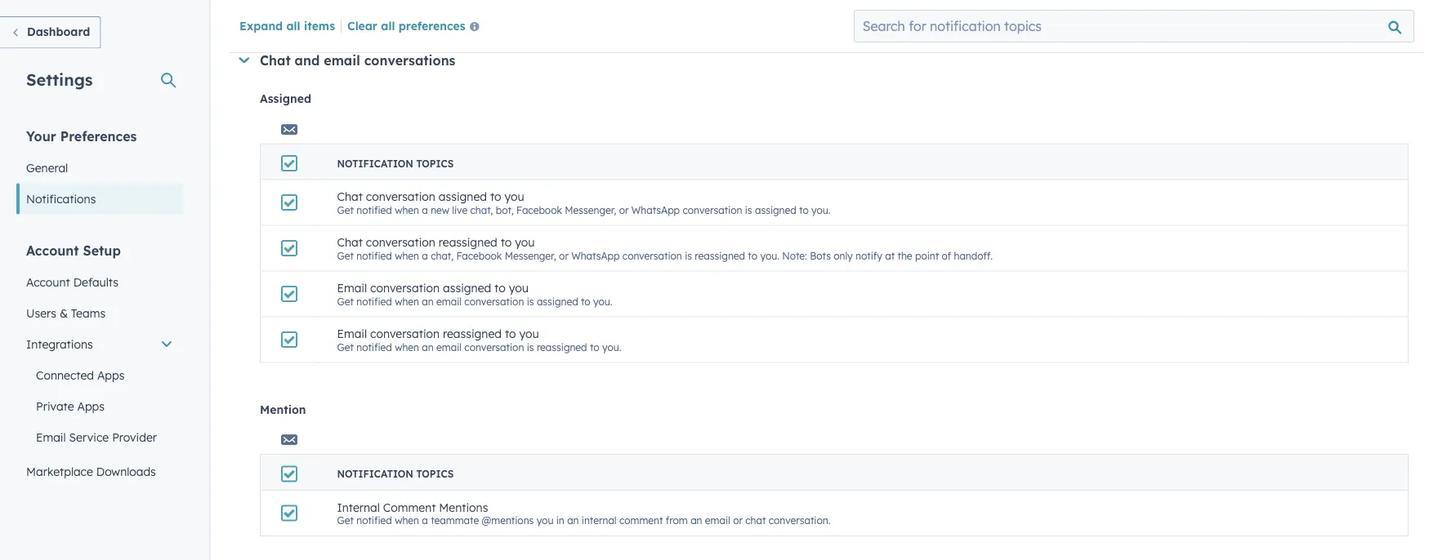 Task type: describe. For each thing, give the bounding box(es) containing it.
is inside the email conversation assigned to you get notified when an email conversation is assigned to you.
[[527, 295, 534, 308]]

email inside the email conversation assigned to you get notified when an email conversation is assigned to you.
[[437, 295, 462, 308]]

email inside the internal comment mentions get notified when a teammate @mentions you in an internal comment from an email or chat conversation.
[[705, 515, 731, 527]]

items
[[304, 18, 335, 32]]

caret image
[[239, 57, 249, 63]]

clear all preferences
[[347, 18, 466, 32]]

email inside account setup element
[[36, 430, 66, 445]]

account defaults link
[[16, 267, 183, 298]]

of
[[942, 249, 951, 262]]

downloads
[[96, 465, 156, 479]]

@mentions
[[482, 515, 534, 527]]

account for account setup
[[26, 242, 79, 259]]

chat, inside chat conversation reassigned to you get notified when a chat, facebook messenger, or whatsapp conversation is reassigned to you. note: bots only notify at the point of handoff.
[[431, 249, 454, 262]]

users & teams link
[[16, 298, 183, 329]]

you. inside chat conversation assigned to you get notified when a new live chat, bot, facebook messenger, or whatsapp conversation is assigned to you.
[[812, 204, 831, 216]]

assigned
[[260, 92, 311, 106]]

or inside chat conversation assigned to you get notified when a new live chat, bot, facebook messenger, or whatsapp conversation is assigned to you.
[[619, 204, 629, 216]]

when for chat conversation reassigned to you
[[395, 249, 419, 262]]

an right from
[[691, 515, 703, 527]]

dashboard link
[[0, 16, 101, 49]]

expand
[[239, 18, 283, 32]]

teammate
[[431, 515, 479, 527]]

chat conversation assigned to you get notified when a new live chat, bot, facebook messenger, or whatsapp conversation is assigned to you.
[[337, 189, 831, 216]]

integrations button
[[16, 329, 183, 360]]

notified for chat conversation reassigned to you
[[357, 249, 392, 262]]

you. inside chat conversation reassigned to you get notified when a chat, facebook messenger, or whatsapp conversation is reassigned to you. note: bots only notify at the point of handoff.
[[760, 249, 780, 262]]

email service provider
[[36, 430, 157, 445]]

users
[[26, 306, 56, 320]]

chat and email conversations
[[260, 52, 456, 69]]

you for email conversation reassigned to you
[[519, 327, 539, 341]]

notified for chat conversation assigned to you
[[357, 204, 392, 216]]

connected
[[36, 368, 94, 383]]

get for chat conversation reassigned to you
[[337, 249, 354, 262]]

chat conversation reassigned to you get notified when a chat, facebook messenger, or whatsapp conversation is reassigned to you. note: bots only notify at the point of handoff.
[[337, 235, 993, 262]]

general
[[26, 161, 68, 175]]

you. inside 'email conversation reassigned to you get notified when an email conversation is reassigned to you.'
[[602, 341, 622, 353]]

a for reassigned
[[422, 249, 428, 262]]

note:
[[782, 249, 807, 262]]

notified for email conversation reassigned to you
[[357, 341, 392, 353]]

in
[[556, 515, 565, 527]]

expand all items
[[239, 18, 335, 32]]

notify
[[856, 249, 883, 262]]

notification topics for mention
[[337, 468, 454, 481]]

only
[[834, 249, 853, 262]]

live
[[452, 204, 468, 216]]

private apps link
[[16, 391, 183, 422]]

all for expand
[[286, 18, 300, 32]]

marketplace downloads link
[[16, 456, 183, 488]]

account setup
[[26, 242, 121, 259]]

when for chat conversation assigned to you
[[395, 204, 419, 216]]

email right and
[[324, 52, 360, 69]]

apps for private apps
[[77, 399, 105, 414]]

integrations
[[26, 337, 93, 351]]

connected apps link
[[16, 360, 183, 391]]

is inside chat conversation reassigned to you get notified when a chat, facebook messenger, or whatsapp conversation is reassigned to you. note: bots only notify at the point of handoff.
[[685, 249, 692, 262]]

email service provider link
[[16, 422, 183, 453]]

marketplace downloads
[[26, 465, 156, 479]]

teams
[[71, 306, 106, 320]]

at
[[885, 249, 895, 262]]

comment
[[619, 515, 663, 527]]

defaults
[[73, 275, 118, 289]]

settings
[[26, 69, 93, 90]]

users & teams
[[26, 306, 106, 320]]

facebook inside chat conversation reassigned to you get notified when a chat, facebook messenger, or whatsapp conversation is reassigned to you. note: bots only notify at the point of handoff.
[[456, 249, 502, 262]]

chat for chat and email conversations
[[260, 52, 291, 69]]

internal comment mentions get notified when a teammate @mentions you in an internal comment from an email or chat conversation.
[[337, 500, 831, 527]]

an inside the email conversation assigned to you get notified when an email conversation is assigned to you.
[[422, 295, 434, 308]]

is inside chat conversation assigned to you get notified when a new live chat, bot, facebook messenger, or whatsapp conversation is assigned to you.
[[745, 204, 752, 216]]

all for clear
[[381, 18, 395, 32]]

an inside 'email conversation reassigned to you get notified when an email conversation is reassigned to you.'
[[422, 341, 434, 353]]

&
[[60, 306, 68, 320]]

get for email conversation assigned to you
[[337, 295, 354, 308]]

provider
[[112, 430, 157, 445]]

setup
[[83, 242, 121, 259]]

handoff.
[[954, 249, 993, 262]]

chat
[[746, 515, 766, 527]]



Task type: locate. For each thing, give the bounding box(es) containing it.
notification topics up comment
[[337, 468, 454, 481]]

marketplace
[[26, 465, 93, 479]]

a up the email conversation assigned to you get notified when an email conversation is assigned to you.
[[422, 249, 428, 262]]

when for email conversation reassigned to you
[[395, 341, 419, 353]]

0 horizontal spatial messenger,
[[505, 249, 556, 262]]

you
[[505, 189, 524, 204], [515, 235, 535, 249], [509, 281, 529, 295], [519, 327, 539, 341], [537, 515, 554, 527]]

a left new
[[422, 204, 428, 216]]

chat,
[[470, 204, 493, 216], [431, 249, 454, 262]]

clear all preferences button
[[347, 17, 486, 37]]

email for email conversation assigned to you
[[337, 281, 367, 295]]

to
[[490, 189, 501, 204], [799, 204, 809, 216], [501, 235, 512, 249], [748, 249, 758, 262], [495, 281, 506, 295], [581, 295, 591, 308], [505, 327, 516, 341], [590, 341, 600, 353]]

account
[[26, 242, 79, 259], [26, 275, 70, 289]]

2 when from the top
[[395, 249, 419, 262]]

2 vertical spatial or
[[733, 515, 743, 527]]

3 a from the top
[[422, 515, 428, 527]]

you inside the internal comment mentions get notified when a teammate @mentions you in an internal comment from an email or chat conversation.
[[537, 515, 554, 527]]

0 horizontal spatial or
[[559, 249, 569, 262]]

1 horizontal spatial whatsapp
[[632, 204, 680, 216]]

1 vertical spatial notification
[[337, 468, 414, 481]]

get inside the email conversation assigned to you get notified when an email conversation is assigned to you.
[[337, 295, 354, 308]]

2 notification topics from the top
[[337, 468, 454, 481]]

email for email conversation reassigned to you
[[337, 327, 367, 341]]

notifications link
[[16, 183, 183, 215]]

chat, down new
[[431, 249, 454, 262]]

facebook
[[517, 204, 562, 216], [456, 249, 502, 262]]

expand all items button
[[239, 18, 335, 32]]

chat, right live
[[470, 204, 493, 216]]

or left chat
[[733, 515, 743, 527]]

mentions
[[439, 500, 488, 515]]

messenger, inside chat conversation assigned to you get notified when a new live chat, bot, facebook messenger, or whatsapp conversation is assigned to you.
[[565, 204, 617, 216]]

1 notified from the top
[[357, 204, 392, 216]]

and
[[295, 52, 320, 69]]

email conversation reassigned to you get notified when an email conversation is reassigned to you.
[[337, 327, 622, 353]]

your preferences
[[26, 128, 137, 144]]

0 vertical spatial account
[[26, 242, 79, 259]]

when for email conversation assigned to you
[[395, 295, 419, 308]]

0 horizontal spatial all
[[286, 18, 300, 32]]

email
[[324, 52, 360, 69], [437, 295, 462, 308], [437, 341, 462, 353], [705, 515, 731, 527]]

1 vertical spatial chat
[[337, 189, 363, 204]]

you.
[[812, 204, 831, 216], [760, 249, 780, 262], [593, 295, 613, 308], [602, 341, 622, 353]]

you up 'email conversation reassigned to you get notified when an email conversation is reassigned to you.'
[[509, 281, 529, 295]]

email inside the email conversation assigned to you get notified when an email conversation is assigned to you.
[[337, 281, 367, 295]]

2 topics from the top
[[416, 468, 454, 481]]

2 a from the top
[[422, 249, 428, 262]]

notified inside the email conversation assigned to you get notified when an email conversation is assigned to you.
[[357, 295, 392, 308]]

email up 'email conversation reassigned to you get notified when an email conversation is reassigned to you.'
[[437, 295, 462, 308]]

5 when from the top
[[395, 515, 419, 527]]

1 vertical spatial apps
[[77, 399, 105, 414]]

a inside the internal comment mentions get notified when a teammate @mentions you in an internal comment from an email or chat conversation.
[[422, 515, 428, 527]]

0 vertical spatial or
[[619, 204, 629, 216]]

2 get from the top
[[337, 249, 354, 262]]

topics up new
[[416, 157, 454, 170]]

1 account from the top
[[26, 242, 79, 259]]

1 vertical spatial a
[[422, 249, 428, 262]]

1 vertical spatial notification topics
[[337, 468, 454, 481]]

0 horizontal spatial whatsapp
[[572, 249, 620, 262]]

you inside chat conversation assigned to you get notified when a new live chat, bot, facebook messenger, or whatsapp conversation is assigned to you.
[[505, 189, 524, 204]]

general link
[[16, 152, 183, 183]]

or inside chat conversation reassigned to you get notified when a chat, facebook messenger, or whatsapp conversation is reassigned to you. note: bots only notify at the point of handoff.
[[559, 249, 569, 262]]

0 vertical spatial messenger,
[[565, 204, 617, 216]]

is inside 'email conversation reassigned to you get notified when an email conversation is reassigned to you.'
[[527, 341, 534, 353]]

a for assigned
[[422, 204, 428, 216]]

apps inside private apps 'link'
[[77, 399, 105, 414]]

1 get from the top
[[337, 204, 354, 216]]

all
[[286, 18, 300, 32], [381, 18, 395, 32]]

get for chat conversation assigned to you
[[337, 204, 354, 216]]

chat
[[260, 52, 291, 69], [337, 189, 363, 204], [337, 235, 363, 249]]

is
[[745, 204, 752, 216], [685, 249, 692, 262], [527, 295, 534, 308], [527, 341, 534, 353]]

0 vertical spatial facebook
[[517, 204, 562, 216]]

1 vertical spatial facebook
[[456, 249, 502, 262]]

topics for mention
[[416, 468, 454, 481]]

when inside chat conversation reassigned to you get notified when a chat, facebook messenger, or whatsapp conversation is reassigned to you. note: bots only notify at the point of handoff.
[[395, 249, 419, 262]]

1 when from the top
[[395, 204, 419, 216]]

reassigned
[[439, 235, 498, 249], [695, 249, 745, 262], [443, 327, 502, 341], [537, 341, 587, 353]]

notification for assigned
[[337, 157, 414, 170]]

assigned
[[439, 189, 487, 204], [755, 204, 797, 216], [443, 281, 491, 295], [537, 295, 578, 308]]

conversation.
[[769, 515, 831, 527]]

1 notification topics from the top
[[337, 157, 454, 170]]

chat inside chat conversation assigned to you get notified when a new live chat, bot, facebook messenger, or whatsapp conversation is assigned to you.
[[337, 189, 363, 204]]

private apps
[[36, 399, 105, 414]]

get inside chat conversation reassigned to you get notified when a chat, facebook messenger, or whatsapp conversation is reassigned to you. note: bots only notify at the point of handoff.
[[337, 249, 354, 262]]

conversations
[[364, 52, 456, 69]]

account up the users
[[26, 275, 70, 289]]

a inside chat conversation reassigned to you get notified when a chat, facebook messenger, or whatsapp conversation is reassigned to you. note: bots only notify at the point of handoff.
[[422, 249, 428, 262]]

email inside 'email conversation reassigned to you get notified when an email conversation is reassigned to you.'
[[437, 341, 462, 353]]

conversation
[[366, 189, 436, 204], [683, 204, 742, 216], [366, 235, 436, 249], [623, 249, 682, 262], [370, 281, 440, 295], [465, 295, 524, 308], [370, 327, 440, 341], [465, 341, 524, 353]]

you inside the email conversation assigned to you get notified when an email conversation is assigned to you.
[[509, 281, 529, 295]]

0 vertical spatial chat
[[260, 52, 291, 69]]

notified inside 'email conversation reassigned to you get notified when an email conversation is reassigned to you.'
[[357, 341, 392, 353]]

when inside the internal comment mentions get notified when a teammate @mentions you in an internal comment from an email or chat conversation.
[[395, 515, 419, 527]]

account up account defaults
[[26, 242, 79, 259]]

notifications
[[26, 192, 96, 206]]

point
[[915, 249, 939, 262]]

3 notified from the top
[[357, 295, 392, 308]]

5 get from the top
[[337, 515, 354, 527]]

or
[[619, 204, 629, 216], [559, 249, 569, 262], [733, 515, 743, 527]]

Search for notification topics search field
[[854, 10, 1415, 43]]

messenger, inside chat conversation reassigned to you get notified when a chat, facebook messenger, or whatsapp conversation is reassigned to you. note: bots only notify at the point of handoff.
[[505, 249, 556, 262]]

email down the email conversation assigned to you get notified when an email conversation is assigned to you.
[[437, 341, 462, 353]]

internal
[[582, 515, 617, 527]]

email conversation assigned to you get notified when an email conversation is assigned to you.
[[337, 281, 613, 308]]

0 vertical spatial email
[[337, 281, 367, 295]]

when inside 'email conversation reassigned to you get notified when an email conversation is reassigned to you.'
[[395, 341, 419, 353]]

your preferences element
[[16, 127, 183, 215]]

0 vertical spatial a
[[422, 204, 428, 216]]

whatsapp inside chat conversation reassigned to you get notified when a chat, facebook messenger, or whatsapp conversation is reassigned to you. note: bots only notify at the point of handoff.
[[572, 249, 620, 262]]

you right live
[[505, 189, 524, 204]]

1 vertical spatial email
[[337, 327, 367, 341]]

1 horizontal spatial all
[[381, 18, 395, 32]]

0 vertical spatial topics
[[416, 157, 454, 170]]

2 vertical spatial chat
[[337, 235, 363, 249]]

mention
[[260, 403, 306, 417]]

notification
[[337, 157, 414, 170], [337, 468, 414, 481]]

you for chat conversation reassigned to you
[[515, 235, 535, 249]]

1 vertical spatial chat,
[[431, 249, 454, 262]]

you down the email conversation assigned to you get notified when an email conversation is assigned to you.
[[519, 327, 539, 341]]

all left items
[[286, 18, 300, 32]]

notification topics up new
[[337, 157, 454, 170]]

your
[[26, 128, 56, 144]]

messenger,
[[565, 204, 617, 216], [505, 249, 556, 262]]

1 notification from the top
[[337, 157, 414, 170]]

whatsapp
[[632, 204, 680, 216], [572, 249, 620, 262]]

4 when from the top
[[395, 341, 419, 353]]

notification topics for assigned
[[337, 157, 454, 170]]

2 horizontal spatial or
[[733, 515, 743, 527]]

2 all from the left
[[381, 18, 395, 32]]

internal
[[337, 500, 380, 515]]

1 horizontal spatial chat,
[[470, 204, 493, 216]]

you for chat conversation assigned to you
[[505, 189, 524, 204]]

0 vertical spatial apps
[[97, 368, 125, 383]]

1 vertical spatial messenger,
[[505, 249, 556, 262]]

3 when from the top
[[395, 295, 419, 308]]

or up chat conversation reassigned to you get notified when a chat, facebook messenger, or whatsapp conversation is reassigned to you. note: bots only notify at the point of handoff.
[[619, 204, 629, 216]]

get
[[337, 204, 354, 216], [337, 249, 354, 262], [337, 295, 354, 308], [337, 341, 354, 353], [337, 515, 354, 527]]

2 vertical spatial a
[[422, 515, 428, 527]]

1 a from the top
[[422, 204, 428, 216]]

service
[[69, 430, 109, 445]]

bot,
[[496, 204, 514, 216]]

0 vertical spatial notification
[[337, 157, 414, 170]]

0 horizontal spatial facebook
[[456, 249, 502, 262]]

1 vertical spatial topics
[[416, 468, 454, 481]]

chat inside chat conversation reassigned to you get notified when a chat, facebook messenger, or whatsapp conversation is reassigned to you. note: bots only notify at the point of handoff.
[[337, 235, 363, 249]]

preferences
[[60, 128, 137, 144]]

facebook up the email conversation assigned to you get notified when an email conversation is assigned to you.
[[456, 249, 502, 262]]

new
[[431, 204, 450, 216]]

3 get from the top
[[337, 295, 354, 308]]

get for email conversation reassigned to you
[[337, 341, 354, 353]]

or down chat conversation assigned to you get notified when a new live chat, bot, facebook messenger, or whatsapp conversation is assigned to you. at top
[[559, 249, 569, 262]]

clear
[[347, 18, 378, 32]]

topics for assigned
[[416, 157, 454, 170]]

1 horizontal spatial messenger,
[[565, 204, 617, 216]]

apps
[[97, 368, 125, 383], [77, 399, 105, 414]]

facebook right bot,
[[517, 204, 562, 216]]

4 get from the top
[[337, 341, 354, 353]]

you down chat conversation assigned to you get notified when a new live chat, bot, facebook messenger, or whatsapp conversation is assigned to you. at top
[[515, 235, 535, 249]]

facebook inside chat conversation assigned to you get notified when a new live chat, bot, facebook messenger, or whatsapp conversation is assigned to you.
[[517, 204, 562, 216]]

whatsapp down chat conversation assigned to you get notified when a new live chat, bot, facebook messenger, or whatsapp conversation is assigned to you. at top
[[572, 249, 620, 262]]

get inside the internal comment mentions get notified when a teammate @mentions you in an internal comment from an email or chat conversation.
[[337, 515, 354, 527]]

notified inside chat conversation assigned to you get notified when a new live chat, bot, facebook messenger, or whatsapp conversation is assigned to you.
[[357, 204, 392, 216]]

email
[[337, 281, 367, 295], [337, 327, 367, 341], [36, 430, 66, 445]]

1 vertical spatial or
[[559, 249, 569, 262]]

apps up "service"
[[77, 399, 105, 414]]

or inside the internal comment mentions get notified when a teammate @mentions you in an internal comment from an email or chat conversation.
[[733, 515, 743, 527]]

topics
[[416, 157, 454, 170], [416, 468, 454, 481]]

whatsapp up chat conversation reassigned to you get notified when a chat, facebook messenger, or whatsapp conversation is reassigned to you. note: bots only notify at the point of handoff.
[[632, 204, 680, 216]]

notified
[[357, 204, 392, 216], [357, 249, 392, 262], [357, 295, 392, 308], [357, 341, 392, 353], [357, 515, 392, 527]]

chat, inside chat conversation assigned to you get notified when a new live chat, bot, facebook messenger, or whatsapp conversation is assigned to you.
[[470, 204, 493, 216]]

from
[[666, 515, 688, 527]]

email inside 'email conversation reassigned to you get notified when an email conversation is reassigned to you.'
[[337, 327, 367, 341]]

email left chat
[[705, 515, 731, 527]]

an up 'email conversation reassigned to you get notified when an email conversation is reassigned to you.'
[[422, 295, 434, 308]]

0 vertical spatial notification topics
[[337, 157, 454, 170]]

1 horizontal spatial facebook
[[517, 204, 562, 216]]

notification for mention
[[337, 468, 414, 481]]

dashboard
[[27, 25, 90, 39]]

2 notification from the top
[[337, 468, 414, 481]]

account setup element
[[16, 242, 183, 561]]

2 vertical spatial email
[[36, 430, 66, 445]]

when inside the email conversation assigned to you get notified when an email conversation is assigned to you.
[[395, 295, 419, 308]]

4 notified from the top
[[357, 341, 392, 353]]

1 vertical spatial whatsapp
[[572, 249, 620, 262]]

2 account from the top
[[26, 275, 70, 289]]

all right clear
[[381, 18, 395, 32]]

you for email conversation assigned to you
[[509, 281, 529, 295]]

you inside chat conversation reassigned to you get notified when a chat, facebook messenger, or whatsapp conversation is reassigned to you. note: bots only notify at the point of handoff.
[[515, 235, 535, 249]]

when inside chat conversation assigned to you get notified when a new live chat, bot, facebook messenger, or whatsapp conversation is assigned to you.
[[395, 204, 419, 216]]

notified inside chat conversation reassigned to you get notified when a chat, facebook messenger, or whatsapp conversation is reassigned to you. note: bots only notify at the point of handoff.
[[357, 249, 392, 262]]

apps inside connected apps 'link'
[[97, 368, 125, 383]]

0 horizontal spatial chat,
[[431, 249, 454, 262]]

apps for connected apps
[[97, 368, 125, 383]]

0 vertical spatial chat,
[[470, 204, 493, 216]]

5 notified from the top
[[357, 515, 392, 527]]

get inside chat conversation assigned to you get notified when a new live chat, bot, facebook messenger, or whatsapp conversation is assigned to you.
[[337, 204, 354, 216]]

account defaults
[[26, 275, 118, 289]]

topics up comment
[[416, 468, 454, 481]]

a inside chat conversation assigned to you get notified when a new live chat, bot, facebook messenger, or whatsapp conversation is assigned to you.
[[422, 204, 428, 216]]

1 topics from the top
[[416, 157, 454, 170]]

chat and email conversations button
[[239, 52, 1409, 69]]

chat for chat conversation assigned to you get notified when a new live chat, bot, facebook messenger, or whatsapp conversation is assigned to you.
[[337, 189, 363, 204]]

the
[[898, 249, 913, 262]]

a left the teammate
[[422, 515, 428, 527]]

connected apps
[[36, 368, 125, 383]]

you left "in"
[[537, 515, 554, 527]]

get inside 'email conversation reassigned to you get notified when an email conversation is reassigned to you.'
[[337, 341, 354, 353]]

1 vertical spatial account
[[26, 275, 70, 289]]

notified inside the internal comment mentions get notified when a teammate @mentions you in an internal comment from an email or chat conversation.
[[357, 515, 392, 527]]

chat for chat conversation reassigned to you get notified when a chat, facebook messenger, or whatsapp conversation is reassigned to you. note: bots only notify at the point of handoff.
[[337, 235, 363, 249]]

notified for email conversation assigned to you
[[357, 295, 392, 308]]

1 horizontal spatial or
[[619, 204, 629, 216]]

notification topics
[[337, 157, 454, 170], [337, 468, 454, 481]]

an right "in"
[[567, 515, 579, 527]]

comment
[[383, 500, 436, 515]]

you. inside the email conversation assigned to you get notified when an email conversation is assigned to you.
[[593, 295, 613, 308]]

all inside button
[[381, 18, 395, 32]]

preferences
[[399, 18, 466, 32]]

private
[[36, 399, 74, 414]]

whatsapp inside chat conversation assigned to you get notified when a new live chat, bot, facebook messenger, or whatsapp conversation is assigned to you.
[[632, 204, 680, 216]]

apps down 'integrations' button
[[97, 368, 125, 383]]

you inside 'email conversation reassigned to you get notified when an email conversation is reassigned to you.'
[[519, 327, 539, 341]]

an down the email conversation assigned to you get notified when an email conversation is assigned to you.
[[422, 341, 434, 353]]

an
[[422, 295, 434, 308], [422, 341, 434, 353], [567, 515, 579, 527], [691, 515, 703, 527]]

a
[[422, 204, 428, 216], [422, 249, 428, 262], [422, 515, 428, 527]]

2 notified from the top
[[357, 249, 392, 262]]

account for account defaults
[[26, 275, 70, 289]]

bots
[[810, 249, 831, 262]]

1 all from the left
[[286, 18, 300, 32]]

0 vertical spatial whatsapp
[[632, 204, 680, 216]]

when
[[395, 204, 419, 216], [395, 249, 419, 262], [395, 295, 419, 308], [395, 341, 419, 353], [395, 515, 419, 527]]



Task type: vqa. For each thing, say whether or not it's contained in the screenshot.
when corresponding to Chat conversation assigned to you
yes



